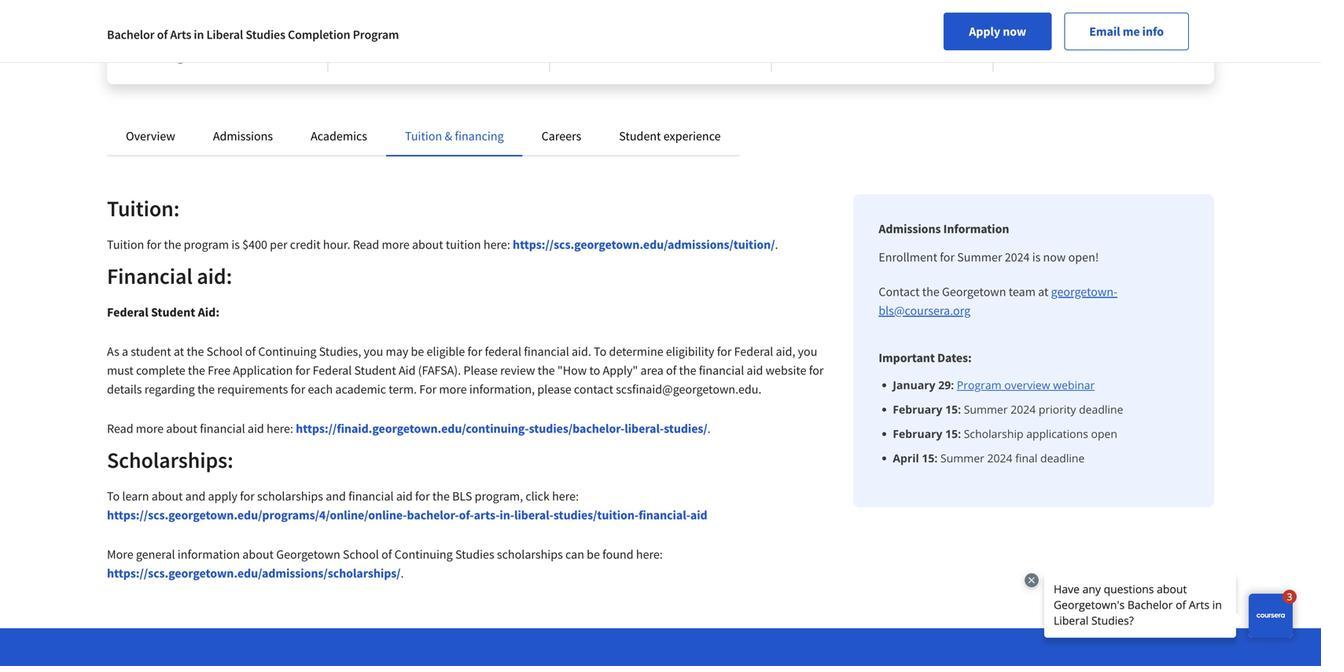 Task type: vqa. For each thing, say whether or not it's contained in the screenshot.
the for government link
no



Task type: describe. For each thing, give the bounding box(es) containing it.
peers.
[[424, 35, 452, 49]]

the up financial aid:
[[164, 237, 181, 252]]

must
[[107, 363, 134, 378]]

to inside as a student at the school of continuing studies, you may be eligible for federal financial aid. to determine eligibility for federal aid, you must complete the free application for federal student aid (fafsa). please review the "how to apply" area of the financial aid website for details regarding the requirements for each academic term. for more information, please contact scsfinaid@georgetown.edu.
[[594, 344, 607, 359]]

aid inside as a student at the school of continuing studies, you may be eligible for federal financial aid. to determine eligibility for federal aid, you must complete the free application for federal student aid (fafsa). please review the "how to apply" area of the financial aid website for details regarding the requirements for each academic term. for more information, please contact scsfinaid@georgetown.edu.
[[747, 363, 763, 378]]

benefit from affordable tuition and flexible payments.
[[1019, 19, 1179, 49]]

tuition for tuition & financing
[[405, 128, 442, 144]]

1 horizontal spatial .
[[708, 421, 711, 437]]

program
[[184, 237, 229, 252]]

read more about financial aid here: https://finaid.georgetown.edu/continuing-studies/bachelor-liberal-studies/ .
[[107, 421, 711, 437]]

completion
[[288, 27, 350, 42]]

0 horizontal spatial tuition
[[446, 237, 481, 252]]

when
[[826, 19, 851, 33]]

(fafsa).
[[418, 363, 461, 378]]

federal student aid:
[[107, 304, 220, 320]]

review
[[500, 363, 535, 378]]

benefit
[[1019, 19, 1052, 33]]

per
[[270, 237, 288, 252]]

learn
[[798, 19, 823, 33]]

for right website
[[809, 363, 824, 378]]

financial down eligibility
[[699, 363, 744, 378]]

georgetown for earn your credential from georgetown university school of continuing studies.
[[132, 35, 188, 49]]

you.
[[813, 35, 832, 49]]

1 vertical spatial now
[[1043, 249, 1066, 265]]

studies.
[[185, 50, 222, 64]]

bachelor
[[107, 27, 155, 42]]

information
[[944, 221, 1009, 237]]

earn your credential from georgetown university school of continuing studies.
[[132, 19, 282, 64]]

continuing inside the earn your credential from georgetown university school of continuing studies.
[[132, 50, 183, 64]]

academic
[[335, 381, 386, 397]]

engage in group discussions with professors and peers.
[[354, 19, 506, 49]]

studies inside 'more general information about georgetown school of continuing studies scholarships can be found here: https://scs.georgetown.edu/admissions/scholarships/ .'
[[455, 547, 494, 562]]

and inside benefit from affordable tuition and flexible payments.
[[1162, 19, 1179, 33]]

please
[[537, 381, 572, 397]]

0 horizontal spatial in
[[194, 27, 204, 42]]

open
[[1091, 426, 1118, 441]]

0 horizontal spatial read
[[107, 421, 133, 437]]

federal
[[485, 344, 522, 359]]

the up bls@coursera.org
[[922, 284, 940, 300]]

at inside as a student at the school of continuing studies, you may be eligible for federal financial aid. to determine eligibility for federal aid, you must complete the free application for federal student aid (fafsa). please review the "how to apply" area of the financial aid website for details regarding the requirements for each academic term. for more information, please contact scsfinaid@georgetown.edu.
[[174, 344, 184, 359]]

liberal
[[206, 27, 243, 42]]

as
[[107, 344, 119, 359]]

click
[[526, 488, 550, 504]]

apply"
[[603, 363, 638, 378]]

here: inside 'more general information about georgetown school of continuing studies scholarships can be found here: https://scs.georgetown.edu/admissions/scholarships/ .'
[[636, 547, 663, 562]]

list item containing january 29:
[[893, 377, 1189, 393]]

deadline for summer 2024 final deadline
[[1041, 451, 1085, 466]]

application
[[233, 363, 293, 378]]

admissions for admissions information
[[879, 221, 941, 237]]

tuition for the program is $400 per credit hour. read more about tuition here: https://scs.georgetown.edu/admissions/tuition/ .
[[107, 237, 778, 252]]

important dates:
[[879, 350, 972, 366]]

tuition:
[[107, 195, 180, 222]]

https://scs.georgetown.edu/admissions/scholarships/ link
[[107, 566, 401, 581]]

0 horizontal spatial federal
[[107, 304, 148, 320]]

program overview webinar link
[[957, 378, 1095, 392]]

29:
[[939, 378, 954, 392]]

of-
[[459, 507, 474, 523]]

be for can
[[587, 547, 600, 562]]

of up application
[[245, 344, 256, 359]]

best
[[942, 19, 962, 33]]

is for now
[[1032, 249, 1041, 265]]

please
[[464, 363, 498, 378]]

https://scs.georgetown.edu/admissions/scholarships/
[[107, 566, 401, 581]]

priority
[[1039, 402, 1076, 417]]

about inside 'more general information about georgetown school of continuing studies scholarships can be found here: https://scs.georgetown.edu/admissions/scholarships/ .'
[[242, 547, 274, 562]]

for up each
[[295, 363, 310, 378]]

from inside benefit from affordable tuition and flexible payments.
[[1055, 19, 1077, 33]]

financial-
[[639, 507, 691, 523]]

the up please
[[538, 363, 555, 378]]

engage
[[354, 19, 388, 33]]

arts
[[170, 27, 191, 42]]

the left free
[[188, 363, 205, 378]]

school for georgetown
[[343, 547, 379, 562]]

1 horizontal spatial read
[[353, 237, 379, 252]]

georgetown- bls@coursera.org
[[879, 284, 1118, 319]]

scholarships:
[[107, 446, 233, 474]]

to inside to learn about and apply for scholarships and financial aid for the bls program, click here: https://scs.georgetown.edu/programs/4/online/online-bachelor-of-arts-in-liberal-studies/tuition-financial-aid
[[107, 488, 120, 504]]

email
[[1090, 24, 1121, 39]]

contact the georgetown team at
[[879, 284, 1051, 300]]

overview link
[[126, 128, 175, 144]]

2 horizontal spatial federal
[[734, 344, 773, 359]]

1 vertical spatial student
[[151, 304, 195, 320]]

email me info button
[[1064, 13, 1189, 50]]

studies/
[[664, 421, 708, 437]]

program,
[[475, 488, 523, 504]]

of inside the earn your credential from georgetown university school of continuing studies.
[[273, 35, 282, 49]]

financial
[[107, 262, 193, 290]]

https://finaid.georgetown.edu/continuing-studies/bachelor-liberal-studies/ link
[[296, 421, 708, 437]]

april
[[893, 451, 919, 466]]

1 horizontal spatial federal
[[313, 363, 352, 378]]

february 15: scholarship applications open
[[893, 426, 1118, 441]]

of right area
[[666, 363, 677, 378]]

eligibility
[[666, 344, 715, 359]]

tuition for tuition for the program is $400 per credit hour. read more about tuition here: https://scs.georgetown.edu/admissions/tuition/ .
[[107, 237, 144, 252]]

student experience
[[619, 128, 721, 144]]

important
[[879, 350, 935, 366]]

financial inside to learn about and apply for scholarships and financial aid for the bls program, click here: https://scs.georgetown.edu/programs/4/online/online-bachelor-of-arts-in-liberal-studies/tuition-financial-aid
[[349, 488, 394, 504]]

https://finaid.georgetown.edu/continuing-
[[296, 421, 529, 437]]

2 horizontal spatial georgetown
[[942, 284, 1006, 300]]

admissions information
[[879, 221, 1009, 237]]

student inside as a student at the school of continuing studies, you may be eligible for federal financial aid. to determine eligibility for federal aid, you must complete the free application for federal student aid (fafsa). please review the "how to apply" area of the financial aid website for details regarding the requirements for each academic term. for more information, please contact scsfinaid@georgetown.edu.
[[354, 363, 396, 378]]

scholarship
[[964, 426, 1024, 441]]

1 you from the left
[[364, 344, 383, 359]]

found
[[603, 547, 634, 562]]

academics
[[311, 128, 367, 144]]

https://scs.georgetown.edu/programs/4/online/online-
[[107, 507, 407, 523]]

student experience link
[[619, 128, 721, 144]]

liberal- inside to learn about and apply for scholarships and financial aid for the bls program, click here: https://scs.georgetown.edu/programs/4/online/online-bachelor-of-arts-in-liberal-studies/tuition-financial-aid
[[514, 507, 554, 523]]

as a student at the school of continuing studies, you may be eligible for federal financial aid. to determine eligibility for federal aid, you must complete the free application for federal student aid (fafsa). please review the "how to apply" area of the financial aid website for details regarding the requirements for each academic term. for more information, please contact scsfinaid@georgetown.edu.
[[107, 344, 824, 397]]

apply
[[208, 488, 237, 504]]

for down admissions information
[[940, 249, 955, 265]]

2024 for is
[[1005, 249, 1030, 265]]

overview
[[1005, 378, 1051, 392]]

area
[[641, 363, 664, 378]]

2024 for final
[[988, 451, 1013, 466]]

student
[[131, 344, 171, 359]]

for right eligibility
[[717, 344, 732, 359]]

requirements
[[217, 381, 288, 397]]

for inside learn when and where it works best for you.
[[798, 35, 810, 49]]

for left each
[[291, 381, 305, 397]]

2 list item from the top
[[893, 401, 1189, 418]]

15: for scholarship applications open
[[946, 426, 961, 441]]

and inside engage in group discussions with professors and peers.
[[404, 35, 422, 49]]

about inside to learn about and apply for scholarships and financial aid for the bls program, click here: https://scs.georgetown.edu/programs/4/online/online-bachelor-of-arts-in-liberal-studies/tuition-financial-aid
[[152, 488, 183, 504]]

enrollment
[[879, 249, 938, 265]]

flexible
[[1019, 35, 1053, 49]]

february 15: summer 2024 priority deadline
[[893, 402, 1124, 417]]

15: for summer 2024 priority deadline
[[946, 402, 961, 417]]

earn
[[132, 19, 153, 33]]

"how
[[558, 363, 587, 378]]

for up financial
[[147, 237, 161, 252]]

more inside as a student at the school of continuing studies, you may be eligible for federal financial aid. to determine eligibility for federal aid, you must complete the free application for federal student aid (fafsa). please review the "how to apply" area of the financial aid website for details regarding the requirements for each academic term. for more information, please contact scsfinaid@georgetown.edu.
[[439, 381, 467, 397]]



Task type: locate. For each thing, give the bounding box(es) containing it.
georgetown-
[[1051, 284, 1118, 300]]

apply
[[969, 24, 1001, 39]]

of down https://scs.georgetown.edu/programs/4/online/online-bachelor-of-arts-in-liberal-studies/tuition-financial-aid link on the bottom of the page
[[382, 547, 392, 562]]

1 vertical spatial studies
[[455, 547, 494, 562]]

me
[[1123, 24, 1140, 39]]

15: left scholarship
[[946, 426, 961, 441]]

0 horizontal spatial georgetown
[[132, 35, 188, 49]]

determine
[[609, 344, 664, 359]]

bls@coursera.org
[[879, 303, 971, 319]]

0 horizontal spatial continuing
[[132, 50, 183, 64]]

information
[[178, 547, 240, 562]]

april 15: summer 2024 final deadline
[[893, 451, 1085, 466]]

1 horizontal spatial tuition
[[405, 128, 442, 144]]

financial up https://scs.georgetown.edu/programs/4/online/online-bachelor-of-arts-in-liberal-studies/tuition-financial-aid link on the bottom of the page
[[349, 488, 394, 504]]

1 horizontal spatial now
[[1043, 249, 1066, 265]]

0 vertical spatial admissions
[[213, 128, 273, 144]]

1 horizontal spatial in
[[390, 19, 398, 33]]

bls
[[452, 488, 472, 504]]

free
[[208, 363, 230, 378]]

0 vertical spatial federal
[[107, 304, 148, 320]]

0 horizontal spatial liberal-
[[514, 507, 554, 523]]

hour.
[[323, 237, 350, 252]]

continuing down bachelor-
[[395, 547, 453, 562]]

1 horizontal spatial is
[[1032, 249, 1041, 265]]

february down the january on the right of page
[[893, 402, 943, 417]]

2 vertical spatial student
[[354, 363, 396, 378]]

2 vertical spatial 2024
[[988, 451, 1013, 466]]

1 vertical spatial continuing
[[258, 344, 317, 359]]

georgetown for more general information about georgetown school of continuing studies scholarships can be found here: https://scs.georgetown.edu/admissions/scholarships/ .
[[276, 547, 340, 562]]

team
[[1009, 284, 1036, 300]]

deadline for summer 2024 priority deadline
[[1079, 402, 1124, 417]]

liberal- down click
[[514, 507, 554, 523]]

academics link
[[311, 128, 367, 144]]

0 vertical spatial deadline
[[1079, 402, 1124, 417]]

to right aid.
[[594, 344, 607, 359]]

here: inside to learn about and apply for scholarships and financial aid for the bls program, click here: https://scs.georgetown.edu/programs/4/online/online-bachelor-of-arts-in-liberal-studies/tuition-financial-aid
[[552, 488, 579, 504]]

georgetown
[[132, 35, 188, 49], [942, 284, 1006, 300], [276, 547, 340, 562]]

student
[[619, 128, 661, 144], [151, 304, 195, 320], [354, 363, 396, 378]]

now left open!
[[1043, 249, 1066, 265]]

student up academic
[[354, 363, 396, 378]]

you left the may
[[364, 344, 383, 359]]

at up complete
[[174, 344, 184, 359]]

the inside to learn about and apply for scholarships and financial aid for the bls program, click here: https://scs.georgetown.edu/programs/4/online/online-bachelor-of-arts-in-liberal-studies/tuition-financial-aid
[[432, 488, 450, 504]]

0 vertical spatial scholarships
[[257, 488, 323, 504]]

1 horizontal spatial at
[[1038, 284, 1049, 300]]

liberal-
[[625, 421, 664, 437], [514, 507, 554, 523]]

of left the completion
[[273, 35, 282, 49]]

information,
[[469, 381, 535, 397]]

be inside as a student at the school of continuing studies, you may be eligible for federal financial aid. to determine eligibility for federal aid, you must complete the free application for federal student aid (fafsa). please review the "how to apply" area of the financial aid website for details regarding the requirements for each academic term. for more information, please contact scsfinaid@georgetown.edu.
[[411, 344, 424, 359]]

1 vertical spatial admissions
[[879, 221, 941, 237]]

1 vertical spatial to
[[107, 488, 120, 504]]

1 vertical spatial summer
[[964, 402, 1008, 417]]

0 vertical spatial be
[[411, 344, 424, 359]]

studies right liberal
[[246, 27, 285, 42]]

applications
[[1027, 426, 1088, 441]]

eligible
[[427, 344, 465, 359]]

1 list item from the top
[[893, 377, 1189, 393]]

financing
[[455, 128, 504, 144]]

to left learn
[[107, 488, 120, 504]]

$400
[[242, 237, 267, 252]]

https://scs.georgetown.edu/programs/4/online/online-bachelor-of-arts-in-liberal-studies/tuition-financial-aid link
[[107, 507, 708, 523]]

0 vertical spatial continuing
[[132, 50, 183, 64]]

list item down the overview
[[893, 401, 1189, 418]]

tuition up financial
[[107, 237, 144, 252]]

2 horizontal spatial .
[[775, 237, 778, 252]]

with
[[485, 19, 506, 33]]

in inside engage in group discussions with professors and peers.
[[390, 19, 398, 33]]

0 horizontal spatial be
[[411, 344, 424, 359]]

0 horizontal spatial .
[[401, 566, 404, 581]]

1 horizontal spatial admissions
[[879, 221, 941, 237]]

financial aid:
[[107, 262, 232, 290]]

continuing down arts
[[132, 50, 183, 64]]

for down learn
[[798, 35, 810, 49]]

the up bachelor-
[[432, 488, 450, 504]]

tuition inside benefit from affordable tuition and flexible payments.
[[1129, 19, 1159, 33]]

1 vertical spatial .
[[708, 421, 711, 437]]

1 horizontal spatial more
[[382, 237, 410, 252]]

financial
[[524, 344, 569, 359], [699, 363, 744, 378], [200, 421, 245, 437], [349, 488, 394, 504]]

georgetown up https://scs.georgetown.edu/admissions/scholarships/ link
[[276, 547, 340, 562]]

1 vertical spatial georgetown
[[942, 284, 1006, 300]]

read right hour.
[[353, 237, 379, 252]]

where
[[873, 19, 902, 33]]

2 horizontal spatial continuing
[[395, 547, 453, 562]]

school down https://scs.georgetown.edu/programs/4/online/online-bachelor-of-arts-in-liberal-studies/tuition-financial-aid link on the bottom of the page
[[343, 547, 379, 562]]

now inside the apply now button
[[1003, 24, 1027, 39]]

tuition
[[1129, 19, 1159, 33], [446, 237, 481, 252]]

for up bachelor-
[[415, 488, 430, 504]]

2 vertical spatial more
[[136, 421, 164, 437]]

february for february 15: scholarship applications open
[[893, 426, 943, 441]]

0 vertical spatial georgetown
[[132, 35, 188, 49]]

0 vertical spatial 15:
[[946, 402, 961, 417]]

at right team
[[1038, 284, 1049, 300]]

and down group
[[404, 35, 422, 49]]

0 vertical spatial summer
[[957, 249, 1002, 265]]

1 vertical spatial deadline
[[1041, 451, 1085, 466]]

enrollment for summer 2024 is now open!
[[879, 249, 1099, 265]]

be inside 'more general information about georgetown school of continuing studies scholarships can be found here: https://scs.georgetown.edu/admissions/scholarships/ .'
[[587, 547, 600, 562]]

regarding
[[144, 381, 195, 397]]

federal down studies,
[[313, 363, 352, 378]]

list item
[[893, 377, 1189, 393], [893, 401, 1189, 418], [893, 426, 1189, 442], [893, 450, 1189, 466]]

aid:
[[197, 262, 232, 290]]

1 horizontal spatial tuition
[[1129, 19, 1159, 33]]

read down details
[[107, 421, 133, 437]]

1 february from the top
[[893, 402, 943, 417]]

1 vertical spatial federal
[[734, 344, 773, 359]]

from inside the earn your credential from georgetown university school of continuing studies.
[[227, 19, 249, 33]]

1 from from the left
[[227, 19, 249, 33]]

student left aid:
[[151, 304, 195, 320]]

0 horizontal spatial at
[[174, 344, 184, 359]]

more right hour.
[[382, 237, 410, 252]]

0 vertical spatial liberal-
[[625, 421, 664, 437]]

more
[[107, 547, 133, 562]]

0 vertical spatial tuition
[[405, 128, 442, 144]]

affordable
[[1079, 19, 1126, 33]]

and right when
[[853, 19, 871, 33]]

0 vertical spatial studies
[[246, 27, 285, 42]]

0 vertical spatial program
[[353, 27, 399, 42]]

georgetown inside the earn your credential from georgetown university school of continuing studies.
[[132, 35, 188, 49]]

0 vertical spatial .
[[775, 237, 778, 252]]

0 horizontal spatial scholarships
[[257, 488, 323, 504]]

summer down scholarship
[[941, 451, 985, 466]]

https://scs.georgetown.edu/admissions/tuition/
[[513, 237, 775, 252]]

the up scsfinaid@georgetown.edu.
[[679, 363, 697, 378]]

summer for april
[[941, 451, 985, 466]]

about
[[412, 237, 443, 252], [166, 421, 197, 437], [152, 488, 183, 504], [242, 547, 274, 562]]

. for tuition for the program is $400 per credit hour. read more about tuition here: https://scs.georgetown.edu/admissions/tuition/ .
[[775, 237, 778, 252]]

2 vertical spatial summer
[[941, 451, 985, 466]]

list item up the priority
[[893, 377, 1189, 393]]

list
[[885, 377, 1189, 466]]

a
[[122, 344, 128, 359]]

it
[[904, 19, 910, 33]]

in left group
[[390, 19, 398, 33]]

. inside 'more general information about georgetown school of continuing studies scholarships can be found here: https://scs.georgetown.edu/admissions/scholarships/ .'
[[401, 566, 404, 581]]

school for the
[[207, 344, 243, 359]]

be right can
[[587, 547, 600, 562]]

1 horizontal spatial studies
[[455, 547, 494, 562]]

admissions for admissions
[[213, 128, 273, 144]]

georgetown- bls@coursera.org link
[[879, 284, 1118, 319]]

program inside list item
[[957, 378, 1002, 392]]

studies down of- on the bottom of page
[[455, 547, 494, 562]]

list containing january 29:
[[885, 377, 1189, 466]]

for up https://scs.georgetown.edu/programs/4/online/online-
[[240, 488, 255, 504]]

. for more general information about georgetown school of continuing studies scholarships can be found here: https://scs.georgetown.edu/admissions/scholarships/ .
[[401, 566, 404, 581]]

scholarships up https://scs.georgetown.edu/programs/4/online/online-
[[257, 488, 323, 504]]

continuing inside 'more general information about georgetown school of continuing studies scholarships can be found here: https://scs.georgetown.edu/admissions/scholarships/ .'
[[395, 547, 453, 562]]

2 horizontal spatial more
[[439, 381, 467, 397]]

deadline up open
[[1079, 402, 1124, 417]]

webinar
[[1053, 378, 1095, 392]]

of
[[157, 27, 168, 42], [273, 35, 282, 49], [245, 344, 256, 359], [666, 363, 677, 378], [382, 547, 392, 562]]

now right apply
[[1003, 24, 1027, 39]]

summer for enrollment
[[957, 249, 1002, 265]]

read
[[353, 237, 379, 252], [107, 421, 133, 437]]

2 vertical spatial school
[[343, 547, 379, 562]]

federal up the a at the left
[[107, 304, 148, 320]]

arts-
[[474, 507, 500, 523]]

info
[[1143, 24, 1164, 39]]

admissions
[[213, 128, 273, 144], [879, 221, 941, 237]]

2 horizontal spatial student
[[619, 128, 661, 144]]

group
[[401, 19, 428, 33]]

careers
[[542, 128, 581, 144]]

more general information about georgetown school of continuing studies scholarships can be found here: https://scs.georgetown.edu/admissions/scholarships/ .
[[107, 547, 663, 581]]

0 vertical spatial now
[[1003, 24, 1027, 39]]

bachelor-
[[407, 507, 459, 523]]

more
[[382, 237, 410, 252], [439, 381, 467, 397], [136, 421, 164, 437]]

school inside the earn your credential from georgetown university school of continuing studies.
[[239, 35, 271, 49]]

1 vertical spatial read
[[107, 421, 133, 437]]

program right 29:
[[957, 378, 1002, 392]]

15: right april
[[922, 451, 938, 466]]

is up team
[[1032, 249, 1041, 265]]

of inside 'more general information about georgetown school of continuing studies scholarships can be found here: https://scs.georgetown.edu/admissions/scholarships/ .'
[[382, 547, 392, 562]]

0 vertical spatial student
[[619, 128, 661, 144]]

0 horizontal spatial to
[[107, 488, 120, 504]]

0 horizontal spatial is
[[232, 237, 240, 252]]

list item down applications on the bottom right of page
[[893, 450, 1189, 466]]

0 vertical spatial 2024
[[1005, 249, 1030, 265]]

continuing inside as a student at the school of continuing studies, you may be eligible for federal financial aid. to determine eligibility for federal aid, you must complete the free application for federal student aid (fafsa). please review the "how to apply" area of the financial aid website for details regarding the requirements for each academic term. for more information, please contact scsfinaid@georgetown.edu.
[[258, 344, 317, 359]]

1 vertical spatial 15:
[[946, 426, 961, 441]]

2 you from the left
[[798, 344, 818, 359]]

15: down 29:
[[946, 402, 961, 417]]

discussions
[[430, 19, 483, 33]]

payments.
[[1055, 35, 1103, 49]]

tuition left &
[[405, 128, 442, 144]]

summer up scholarship
[[964, 402, 1008, 417]]

2 vertical spatial continuing
[[395, 547, 453, 562]]

1 horizontal spatial continuing
[[258, 344, 317, 359]]

details
[[107, 381, 142, 397]]

university
[[190, 35, 237, 49]]

1 vertical spatial tuition
[[107, 237, 144, 252]]

georgetown inside 'more general information about georgetown school of continuing studies scholarships can be found here: https://scs.georgetown.edu/admissions/scholarships/ .'
[[276, 547, 340, 562]]

school right the university
[[239, 35, 271, 49]]

scholarships left can
[[497, 547, 563, 562]]

experience
[[664, 128, 721, 144]]

1 vertical spatial scholarships
[[497, 547, 563, 562]]

1 vertical spatial be
[[587, 547, 600, 562]]

for up please
[[468, 344, 482, 359]]

learn
[[122, 488, 149, 504]]

be for may
[[411, 344, 424, 359]]

and inside learn when and where it works best for you.
[[853, 19, 871, 33]]

2 vertical spatial 15:
[[922, 451, 938, 466]]

1 horizontal spatial georgetown
[[276, 547, 340, 562]]

careers link
[[542, 128, 581, 144]]

0 vertical spatial at
[[1038, 284, 1049, 300]]

0 horizontal spatial from
[[227, 19, 249, 33]]

studies/tuition-
[[554, 507, 639, 523]]

list item containing april 15:
[[893, 450, 1189, 466]]

1 horizontal spatial program
[[957, 378, 1002, 392]]

aid
[[747, 363, 763, 378], [248, 421, 264, 437], [396, 488, 413, 504], [690, 507, 708, 523]]

2 vertical spatial federal
[[313, 363, 352, 378]]

to
[[589, 363, 600, 378]]

deadline down applications on the bottom right of page
[[1041, 451, 1085, 466]]

0 horizontal spatial admissions
[[213, 128, 273, 144]]

scholarships inside to learn about and apply for scholarships and financial aid for the bls program, click here: https://scs.georgetown.edu/programs/4/online/online-bachelor-of-arts-in-liberal-studies/tuition-financial-aid
[[257, 488, 323, 504]]

student left the experience
[[619, 128, 661, 144]]

program
[[353, 27, 399, 42], [957, 378, 1002, 392]]

final
[[1016, 451, 1038, 466]]

the down free
[[197, 381, 215, 397]]

learn when and where it works best for you.
[[798, 19, 962, 49]]

federal left aid,
[[734, 344, 773, 359]]

1 horizontal spatial from
[[1055, 19, 1077, 33]]

term.
[[389, 381, 417, 397]]

contact
[[879, 284, 920, 300]]

4 list item from the top
[[893, 450, 1189, 466]]

financial up '"how'
[[524, 344, 569, 359]]

0 horizontal spatial program
[[353, 27, 399, 42]]

the
[[164, 237, 181, 252], [922, 284, 940, 300], [187, 344, 204, 359], [188, 363, 205, 378], [538, 363, 555, 378], [679, 363, 697, 378], [197, 381, 215, 397], [432, 488, 450, 504]]

and
[[853, 19, 871, 33], [1162, 19, 1179, 33], [404, 35, 422, 49], [185, 488, 206, 504], [326, 488, 346, 504]]

georgetown down enrollment for summer 2024 is now open!
[[942, 284, 1006, 300]]

1 horizontal spatial be
[[587, 547, 600, 562]]

2 from from the left
[[1055, 19, 1077, 33]]

0 vertical spatial more
[[382, 237, 410, 252]]

and left "apply"
[[185, 488, 206, 504]]

deadline
[[1079, 402, 1124, 417], [1041, 451, 1085, 466]]

0 horizontal spatial now
[[1003, 24, 1027, 39]]

professors
[[354, 35, 402, 49]]

january
[[893, 378, 936, 392]]

1 horizontal spatial student
[[354, 363, 396, 378]]

in right arts
[[194, 27, 204, 42]]

1 horizontal spatial you
[[798, 344, 818, 359]]

you right aid,
[[798, 344, 818, 359]]

1 vertical spatial school
[[207, 344, 243, 359]]

more down (fafsa).
[[439, 381, 467, 397]]

continuing up application
[[258, 344, 317, 359]]

list item up final
[[893, 426, 1189, 442]]

the down aid:
[[187, 344, 204, 359]]

is for $400
[[232, 237, 240, 252]]

from up payments.
[[1055, 19, 1077, 33]]

apply now
[[969, 24, 1027, 39]]

1 horizontal spatial to
[[594, 344, 607, 359]]

each
[[308, 381, 333, 397]]

0 horizontal spatial student
[[151, 304, 195, 320]]

2024 down the february 15: scholarship applications open
[[988, 451, 1013, 466]]

february up april
[[893, 426, 943, 441]]

1 vertical spatial tuition
[[446, 237, 481, 252]]

financial down requirements
[[200, 421, 245, 437]]

be right the may
[[411, 344, 424, 359]]

aid.
[[572, 344, 591, 359]]

school inside 'more general information about georgetown school of continuing studies scholarships can be found here: https://scs.georgetown.edu/admissions/scholarships/ .'
[[343, 547, 379, 562]]

1 vertical spatial february
[[893, 426, 943, 441]]

scholarships inside 'more general information about georgetown school of continuing studies scholarships can be found here: https://scs.georgetown.edu/admissions/scholarships/ .'
[[497, 547, 563, 562]]

georgetown down the your
[[132, 35, 188, 49]]

0 horizontal spatial you
[[364, 344, 383, 359]]

school up free
[[207, 344, 243, 359]]

continuing for about
[[395, 547, 453, 562]]

2 vertical spatial georgetown
[[276, 547, 340, 562]]

is left $400
[[232, 237, 240, 252]]

for
[[798, 35, 810, 49], [147, 237, 161, 252], [940, 249, 955, 265], [468, 344, 482, 359], [717, 344, 732, 359], [295, 363, 310, 378], [809, 363, 824, 378], [291, 381, 305, 397], [240, 488, 255, 504], [415, 488, 430, 504]]

from up the university
[[227, 19, 249, 33]]

2024 up team
[[1005, 249, 1030, 265]]

and up https://scs.georgetown.edu/programs/4/online/online-bachelor-of-arts-in-liberal-studies/tuition-financial-aid link on the bottom of the page
[[326, 488, 346, 504]]

0 vertical spatial to
[[594, 344, 607, 359]]

complete
[[136, 363, 185, 378]]

summer down information
[[957, 249, 1002, 265]]

3 list item from the top
[[893, 426, 1189, 442]]

2024 down program overview webinar link at the bottom right of page
[[1011, 402, 1036, 417]]

0 horizontal spatial studies
[[246, 27, 285, 42]]

of left arts
[[157, 27, 168, 42]]

1 vertical spatial 2024
[[1011, 402, 1036, 417]]

2024 for priority
[[1011, 402, 1036, 417]]

continuing for at
[[258, 344, 317, 359]]

summer for february
[[964, 402, 1008, 417]]

0 horizontal spatial tuition
[[107, 237, 144, 252]]

liberal- down area
[[625, 421, 664, 437]]

15: for summer 2024 final deadline
[[922, 451, 938, 466]]

2 february from the top
[[893, 426, 943, 441]]

program left group
[[353, 27, 399, 42]]

school inside as a student at the school of continuing studies, you may be eligible for federal financial aid. to determine eligibility for federal aid, you must complete the free application for federal student aid (fafsa). please review the "how to apply" area of the financial aid website for details regarding the requirements for each academic term. for more information, please contact scsfinaid@georgetown.edu.
[[207, 344, 243, 359]]

federal
[[107, 304, 148, 320], [734, 344, 773, 359], [313, 363, 352, 378]]

2 vertical spatial .
[[401, 566, 404, 581]]

and right me
[[1162, 19, 1179, 33]]

february for february 15: summer 2024 priority deadline
[[893, 402, 943, 417]]

credit
[[290, 237, 321, 252]]

1 vertical spatial program
[[957, 378, 1002, 392]]

general
[[136, 547, 175, 562]]

may
[[386, 344, 408, 359]]

bachelor of arts in liberal studies completion program
[[107, 27, 399, 42]]

0 horizontal spatial more
[[136, 421, 164, 437]]

february
[[893, 402, 943, 417], [893, 426, 943, 441]]

more up scholarships:
[[136, 421, 164, 437]]

1 horizontal spatial liberal-
[[625, 421, 664, 437]]



